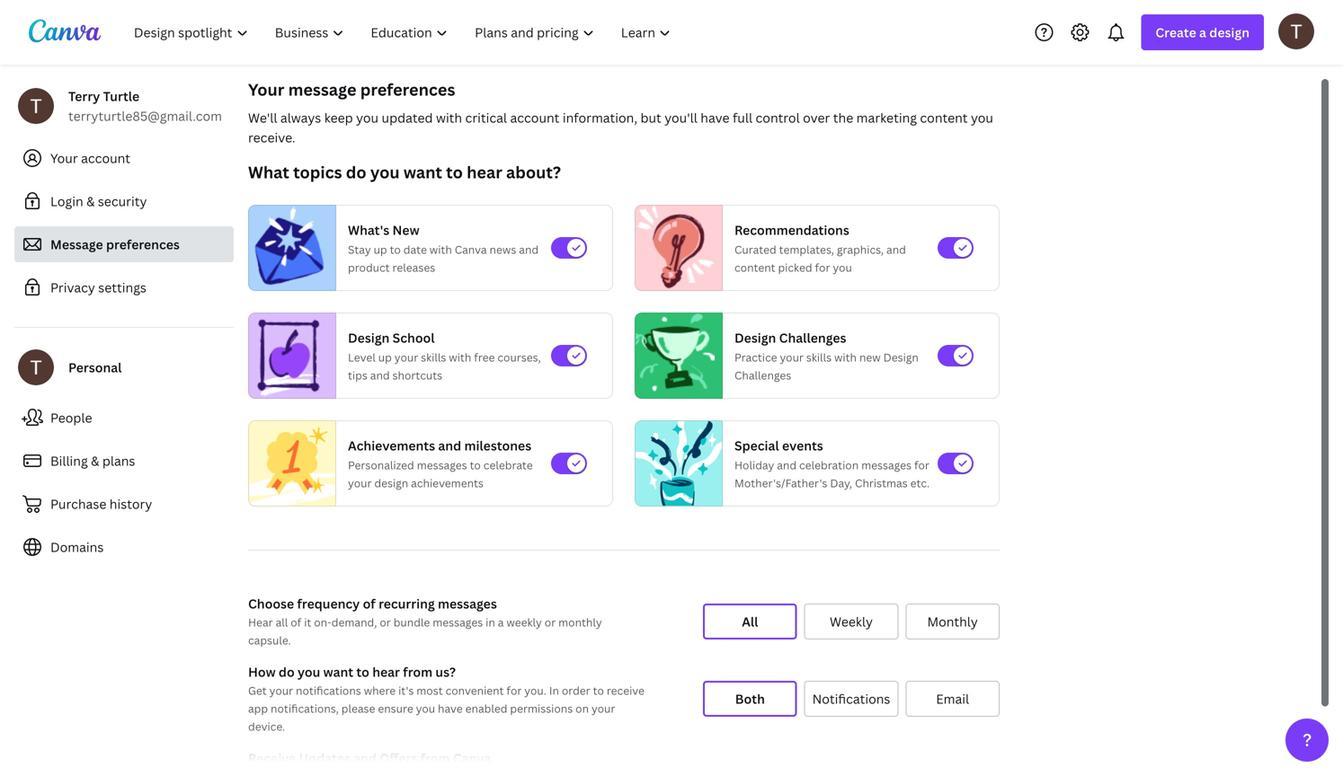 Task type: locate. For each thing, give the bounding box(es) containing it.
history
[[110, 496, 152, 513]]

people link
[[14, 400, 234, 436]]

message preferences
[[50, 236, 180, 253]]

1 horizontal spatial your
[[248, 79, 284, 101]]

0 vertical spatial do
[[346, 161, 367, 183]]

1 horizontal spatial a
[[1200, 24, 1207, 41]]

0 horizontal spatial skills
[[421, 350, 446, 365]]

terry
[[68, 88, 100, 105]]

preferences up privacy settings link
[[106, 236, 180, 253]]

0 horizontal spatial for
[[507, 684, 522, 699]]

design right new
[[884, 350, 919, 365]]

0 horizontal spatial do
[[279, 664, 295, 681]]

topic image
[[249, 205, 328, 291], [636, 205, 715, 291], [249, 313, 328, 399], [636, 313, 715, 399], [249, 417, 335, 511], [636, 417, 722, 511]]

topic image left stay
[[249, 205, 328, 291]]

up inside the design school level up your skills with free courses, tips and shortcuts
[[378, 350, 392, 365]]

message
[[288, 79, 357, 101]]

topic image for recommendations
[[636, 205, 715, 291]]

topic image left personalized
[[249, 417, 335, 511]]

and right tips
[[370, 368, 390, 383]]

from up it's
[[403, 664, 433, 681]]

convenient
[[446, 684, 504, 699]]

design for design challenges
[[735, 330, 776, 347]]

with right date
[[430, 242, 452, 257]]

Weekly button
[[804, 604, 899, 640]]

hear up where
[[372, 664, 400, 681]]

updated
[[382, 109, 433, 126]]

achievements and milestones personalized messages to celebrate your design achievements
[[348, 437, 533, 491]]

notifications
[[813, 691, 891, 708]]

billing
[[50, 453, 88, 470]]

1 vertical spatial have
[[438, 702, 463, 717]]

hear
[[248, 616, 273, 630]]

a inside 'dropdown button'
[[1200, 24, 1207, 41]]

personal
[[68, 359, 122, 376]]

want
[[404, 161, 442, 183], [323, 664, 353, 681]]

0 vertical spatial want
[[404, 161, 442, 183]]

terryturtle85@gmail.com
[[68, 107, 222, 125]]

0 vertical spatial your
[[248, 79, 284, 101]]

do
[[346, 161, 367, 183], [279, 664, 295, 681]]

0 vertical spatial preferences
[[360, 79, 455, 101]]

receive updates and offers from canva
[[248, 750, 491, 767]]

1 vertical spatial your
[[50, 150, 78, 167]]

1 horizontal spatial have
[[701, 109, 730, 126]]

special events holiday and celebration messages for mother's/father's day, christmas etc.
[[735, 437, 930, 491]]

1 vertical spatial do
[[279, 664, 295, 681]]

topics
[[293, 161, 342, 183]]

to right the order
[[593, 684, 604, 699]]

and
[[519, 242, 539, 257], [887, 242, 906, 257], [370, 368, 390, 383], [438, 437, 461, 455], [777, 458, 797, 473], [354, 750, 377, 767]]

free
[[474, 350, 495, 365]]

2 vertical spatial for
[[507, 684, 522, 699]]

permissions
[[510, 702, 573, 717]]

&
[[86, 193, 95, 210], [91, 453, 99, 470]]

to
[[446, 161, 463, 183], [390, 242, 401, 257], [470, 458, 481, 473], [356, 664, 369, 681], [593, 684, 604, 699]]

topic image left tips
[[249, 313, 328, 399]]

and inside achievements and milestones personalized messages to celebrate your design achievements
[[438, 437, 461, 455]]

preferences up updated
[[360, 79, 455, 101]]

2 horizontal spatial for
[[914, 458, 930, 473]]

0 horizontal spatial content
[[735, 260, 776, 275]]

your right the "practice"
[[780, 350, 804, 365]]

do right how at the bottom
[[279, 664, 295, 681]]

a right create
[[1200, 24, 1207, 41]]

skills
[[421, 350, 446, 365], [806, 350, 832, 365]]

or left bundle
[[380, 616, 391, 630]]

day,
[[830, 476, 853, 491]]

level
[[348, 350, 376, 365]]

and up achievements
[[438, 437, 461, 455]]

canva down enabled
[[453, 750, 491, 767]]

design down personalized
[[374, 476, 408, 491]]

1 or from the left
[[380, 616, 391, 630]]

1 horizontal spatial content
[[920, 109, 968, 126]]

your inside achievements and milestones personalized messages to celebrate your design achievements
[[348, 476, 372, 491]]

1 vertical spatial preferences
[[106, 236, 180, 253]]

have down most
[[438, 702, 463, 717]]

with
[[436, 109, 462, 126], [430, 242, 452, 257], [449, 350, 471, 365], [834, 350, 857, 365]]

0 horizontal spatial your
[[50, 150, 78, 167]]

design
[[348, 330, 390, 347], [735, 330, 776, 347], [884, 350, 919, 365]]

messages inside achievements and milestones personalized messages to celebrate your design achievements
[[417, 458, 467, 473]]

0 vertical spatial from
[[403, 664, 433, 681]]

the
[[833, 109, 854, 126]]

messages inside special events holiday and celebration messages for mother's/father's day, christmas etc.
[[862, 458, 912, 473]]

account
[[510, 109, 560, 126], [81, 150, 130, 167]]

0 vertical spatial design
[[1210, 24, 1250, 41]]

0 horizontal spatial preferences
[[106, 236, 180, 253]]

1 vertical spatial want
[[323, 664, 353, 681]]

0 horizontal spatial have
[[438, 702, 463, 717]]

canva
[[455, 242, 487, 257], [453, 750, 491, 767]]

All button
[[703, 604, 797, 640]]

1 horizontal spatial do
[[346, 161, 367, 183]]

topic image left curated
[[636, 205, 715, 291]]

design right create
[[1210, 24, 1250, 41]]

on-
[[314, 616, 332, 630]]

your inside design challenges practice your skills with new design challenges
[[780, 350, 804, 365]]

but
[[641, 109, 662, 126]]

content right marketing
[[920, 109, 968, 126]]

your inside your message preferences we'll always keep you updated with critical account information, but you'll have full control over the marketing content you receive.
[[248, 79, 284, 101]]

1 vertical spatial canva
[[453, 750, 491, 767]]

in
[[486, 616, 495, 630]]

topic image for achievements and milestones
[[249, 417, 335, 511]]

your right the on
[[592, 702, 615, 717]]

1 horizontal spatial design
[[1210, 24, 1250, 41]]

or right weekly
[[545, 616, 556, 630]]

0 horizontal spatial hear
[[372, 664, 400, 681]]

0 vertical spatial hear
[[467, 161, 502, 183]]

design up the "practice"
[[735, 330, 776, 347]]

over
[[803, 109, 830, 126]]

1 horizontal spatial design
[[735, 330, 776, 347]]

& inside billing & plans link
[[91, 453, 99, 470]]

0 vertical spatial for
[[815, 260, 830, 275]]

your right "get"
[[269, 684, 293, 699]]

for up etc.
[[914, 458, 930, 473]]

your down personalized
[[348, 476, 372, 491]]

1 horizontal spatial for
[[815, 260, 830, 275]]

0 horizontal spatial want
[[323, 664, 353, 681]]

have inside your message preferences we'll always keep you updated with critical account information, but you'll have full control over the marketing content you receive.
[[701, 109, 730, 126]]

top level navigation element
[[122, 14, 686, 50]]

1 horizontal spatial skills
[[806, 350, 832, 365]]

1 horizontal spatial preferences
[[360, 79, 455, 101]]

your up login
[[50, 150, 78, 167]]

design up level
[[348, 330, 390, 347]]

1 vertical spatial up
[[378, 350, 392, 365]]

and right graphics,
[[887, 242, 906, 257]]

celebrate
[[484, 458, 533, 473]]

courses,
[[498, 350, 541, 365]]

1 vertical spatial of
[[291, 616, 301, 630]]

what's new stay up to date with canva news and product releases
[[348, 222, 539, 275]]

canva inside what's new stay up to date with canva news and product releases
[[455, 242, 487, 257]]

0 vertical spatial &
[[86, 193, 95, 210]]

do right topics
[[346, 161, 367, 183]]

design for design school
[[348, 330, 390, 347]]

design challenges practice your skills with new design challenges
[[735, 330, 919, 383]]

want down updated
[[404, 161, 442, 183]]

your inside the design school level up your skills with free courses, tips and shortcuts
[[395, 350, 418, 365]]

0 horizontal spatial of
[[291, 616, 301, 630]]

you
[[356, 109, 379, 126], [971, 109, 994, 126], [370, 161, 400, 183], [833, 260, 852, 275], [298, 664, 320, 681], [416, 702, 435, 717]]

tips
[[348, 368, 368, 383]]

to left date
[[390, 242, 401, 257]]

with inside what's new stay up to date with canva news and product releases
[[430, 242, 452, 257]]

2 or from the left
[[545, 616, 556, 630]]

your up we'll on the top left
[[248, 79, 284, 101]]

product
[[348, 260, 390, 275]]

1 vertical spatial account
[[81, 150, 130, 167]]

preferences inside your message preferences we'll always keep you updated with critical account information, but you'll have full control over the marketing content you receive.
[[360, 79, 455, 101]]

0 vertical spatial canva
[[455, 242, 487, 257]]

a right in
[[498, 616, 504, 630]]

or
[[380, 616, 391, 630], [545, 616, 556, 630]]

0 horizontal spatial design
[[348, 330, 390, 347]]

and inside special events holiday and celebration messages for mother's/father's day, christmas etc.
[[777, 458, 797, 473]]

mother's/father's
[[735, 476, 828, 491]]

holiday
[[735, 458, 774, 473]]

templates,
[[779, 242, 834, 257]]

for inside recommendations curated templates, graphics, and content picked for you
[[815, 260, 830, 275]]

messages up christmas
[[862, 458, 912, 473]]

challenges down the picked
[[779, 330, 847, 347]]

0 horizontal spatial a
[[498, 616, 504, 630]]

achievements
[[411, 476, 484, 491]]

Both button
[[703, 682, 797, 718]]

topic image left holiday
[[636, 417, 722, 511]]

Monthly button
[[906, 604, 1000, 640]]

0 vertical spatial account
[[510, 109, 560, 126]]

1 vertical spatial hear
[[372, 664, 400, 681]]

0 vertical spatial content
[[920, 109, 968, 126]]

from
[[403, 664, 433, 681], [421, 750, 450, 767]]

with left critical
[[436, 109, 462, 126]]

0 vertical spatial a
[[1200, 24, 1207, 41]]

want up notifications
[[323, 664, 353, 681]]

up right level
[[378, 350, 392, 365]]

to up what's new stay up to date with canva news and product releases
[[446, 161, 463, 183]]

0 vertical spatial up
[[374, 242, 387, 257]]

to inside what's new stay up to date with canva news and product releases
[[390, 242, 401, 257]]

preferences
[[360, 79, 455, 101], [106, 236, 180, 253]]

1 vertical spatial &
[[91, 453, 99, 470]]

hear left about?
[[467, 161, 502, 183]]

skills inside the design school level up your skills with free courses, tips and shortcuts
[[421, 350, 446, 365]]

design inside the design school level up your skills with free courses, tips and shortcuts
[[348, 330, 390, 347]]

to up where
[[356, 664, 369, 681]]

with left free
[[449, 350, 471, 365]]

for down templates,
[[815, 260, 830, 275]]

privacy settings link
[[14, 270, 234, 306]]

and right the news
[[519, 242, 539, 257]]

login
[[50, 193, 83, 210]]

1 horizontal spatial of
[[363, 596, 376, 613]]

2 skills from the left
[[806, 350, 832, 365]]

messages up achievements
[[417, 458, 467, 473]]

1 skills from the left
[[421, 350, 446, 365]]

1 horizontal spatial account
[[510, 109, 560, 126]]

hear inside how do you want to hear from us? get your notifications where it's most convenient for you. in order to receive app notifications, please ensure you have enabled permissions on your device.
[[372, 664, 400, 681]]

skills up shortcuts on the top left of the page
[[421, 350, 446, 365]]

you.
[[525, 684, 547, 699]]

to down milestones
[[470, 458, 481, 473]]

to inside achievements and milestones personalized messages to celebrate your design achievements
[[470, 458, 481, 473]]

for inside how do you want to hear from us? get your notifications where it's most convenient for you. in order to receive app notifications, please ensure you have enabled permissions on your device.
[[507, 684, 522, 699]]

from right offers in the bottom left of the page
[[421, 750, 450, 767]]

canva left the news
[[455, 242, 487, 257]]

account inside your account link
[[81, 150, 130, 167]]

login & security link
[[14, 183, 234, 219]]

0 vertical spatial have
[[701, 109, 730, 126]]

on
[[576, 702, 589, 717]]

1 horizontal spatial want
[[404, 161, 442, 183]]

you'll
[[665, 109, 698, 126]]

0 horizontal spatial design
[[374, 476, 408, 491]]

content down curated
[[735, 260, 776, 275]]

for inside special events holiday and celebration messages for mother's/father's day, christmas etc.
[[914, 458, 930, 473]]

how do you want to hear from us? get your notifications where it's most convenient for you. in order to receive app notifications, please ensure you have enabled permissions on your device.
[[248, 664, 645, 735]]

of left it
[[291, 616, 301, 630]]

with left new
[[834, 350, 857, 365]]

up inside what's new stay up to date with canva news and product releases
[[374, 242, 387, 257]]

design inside 'dropdown button'
[[1210, 24, 1250, 41]]

for left you.
[[507, 684, 522, 699]]

christmas
[[855, 476, 908, 491]]

of up "demand," at left
[[363, 596, 376, 613]]

your down school
[[395, 350, 418, 365]]

& right login
[[86, 193, 95, 210]]

0 horizontal spatial account
[[81, 150, 130, 167]]

1 vertical spatial for
[[914, 458, 930, 473]]

up right stay
[[374, 242, 387, 257]]

hear
[[467, 161, 502, 183], [372, 664, 400, 681]]

your
[[248, 79, 284, 101], [50, 150, 78, 167]]

have left the full
[[701, 109, 730, 126]]

skills left new
[[806, 350, 832, 365]]

account right critical
[[510, 109, 560, 126]]

1 vertical spatial a
[[498, 616, 504, 630]]

& left plans
[[91, 453, 99, 470]]

topic image for design challenges
[[636, 313, 715, 399]]

0 horizontal spatial or
[[380, 616, 391, 630]]

up for design
[[378, 350, 392, 365]]

and up mother's/father's on the bottom right
[[777, 458, 797, 473]]

account up login & security
[[81, 150, 130, 167]]

topic image left the "practice"
[[636, 313, 715, 399]]

for
[[815, 260, 830, 275], [914, 458, 930, 473], [507, 684, 522, 699]]

skills inside design challenges practice your skills with new design challenges
[[806, 350, 832, 365]]

with inside your message preferences we'll always keep you updated with critical account information, but you'll have full control over the marketing content you receive.
[[436, 109, 462, 126]]

1 vertical spatial design
[[374, 476, 408, 491]]

1 vertical spatial content
[[735, 260, 776, 275]]

challenges down the "practice"
[[735, 368, 792, 383]]

your
[[395, 350, 418, 365], [780, 350, 804, 365], [348, 476, 372, 491], [269, 684, 293, 699], [592, 702, 615, 717]]

& inside login & security link
[[86, 193, 95, 210]]

1 horizontal spatial or
[[545, 616, 556, 630]]



Task type: vqa. For each thing, say whether or not it's contained in the screenshot.


Task type: describe. For each thing, give the bounding box(es) containing it.
demand,
[[332, 616, 377, 630]]

message
[[50, 236, 103, 253]]

Email button
[[906, 682, 1000, 718]]

notifications,
[[271, 702, 339, 717]]

1 horizontal spatial hear
[[467, 161, 502, 183]]

information,
[[563, 109, 638, 126]]

monthly
[[559, 616, 602, 630]]

domains
[[50, 539, 104, 556]]

order
[[562, 684, 590, 699]]

date
[[404, 242, 427, 257]]

terry turtle terryturtle85@gmail.com
[[68, 88, 222, 125]]

up for what's
[[374, 242, 387, 257]]

marketing
[[857, 109, 917, 126]]

purchase history
[[50, 496, 152, 513]]

frequency
[[297, 596, 360, 613]]

billing & plans
[[50, 453, 135, 470]]

with inside the design school level up your skills with free courses, tips and shortcuts
[[449, 350, 471, 365]]

recommendations curated templates, graphics, and content picked for you
[[735, 222, 906, 275]]

choose
[[248, 596, 294, 613]]

in
[[549, 684, 559, 699]]

notifications
[[296, 684, 361, 699]]

Notifications button
[[804, 682, 899, 718]]

new
[[860, 350, 881, 365]]

your message preferences we'll always keep you updated with critical account information, but you'll have full control over the marketing content you receive.
[[248, 79, 994, 146]]

updates
[[299, 750, 351, 767]]

1 vertical spatial challenges
[[735, 368, 792, 383]]

plans
[[102, 453, 135, 470]]

topic image for what's new
[[249, 205, 328, 291]]

topic image for design school
[[249, 313, 328, 399]]

receive
[[248, 750, 296, 767]]

control
[[756, 109, 800, 126]]

graphics,
[[837, 242, 884, 257]]

news
[[490, 242, 516, 257]]

monthly
[[927, 614, 978, 631]]

receive
[[607, 684, 645, 699]]

it
[[304, 616, 311, 630]]

you inside recommendations curated templates, graphics, and content picked for you
[[833, 260, 852, 275]]

& for login
[[86, 193, 95, 210]]

messages up in
[[438, 596, 497, 613]]

topic image for special events
[[636, 417, 722, 511]]

weekly
[[507, 616, 542, 630]]

0 vertical spatial challenges
[[779, 330, 847, 347]]

design inside achievements and milestones personalized messages to celebrate your design achievements
[[374, 476, 408, 491]]

stay
[[348, 242, 371, 257]]

content inside your message preferences we'll always keep you updated with critical account information, but you'll have full control over the marketing content you receive.
[[920, 109, 968, 126]]

releases
[[393, 260, 435, 275]]

new
[[393, 222, 420, 239]]

email
[[936, 691, 969, 708]]

messages left in
[[433, 616, 483, 630]]

your for account
[[50, 150, 78, 167]]

have inside how do you want to hear from us? get your notifications where it's most convenient for you. in order to receive app notifications, please ensure you have enabled permissions on your device.
[[438, 702, 463, 717]]

school
[[393, 330, 435, 347]]

content inside recommendations curated templates, graphics, and content picked for you
[[735, 260, 776, 275]]

about?
[[506, 161, 561, 183]]

bundle
[[394, 616, 430, 630]]

special
[[735, 437, 779, 455]]

account inside your message preferences we'll always keep you updated with critical account information, but you'll have full control over the marketing content you receive.
[[510, 109, 560, 126]]

please
[[341, 702, 375, 717]]

and inside what's new stay up to date with canva news and product releases
[[519, 242, 539, 257]]

app
[[248, 702, 268, 717]]

offers
[[380, 750, 418, 767]]

shortcuts
[[393, 368, 443, 383]]

want inside how do you want to hear from us? get your notifications where it's most convenient for you. in order to receive app notifications, please ensure you have enabled permissions on your device.
[[323, 664, 353, 681]]

login & security
[[50, 193, 147, 210]]

we'll
[[248, 109, 277, 126]]

device.
[[248, 720, 285, 735]]

people
[[50, 410, 92, 427]]

turtle
[[103, 88, 140, 105]]

it's
[[398, 684, 414, 699]]

your for message
[[248, 79, 284, 101]]

most
[[417, 684, 443, 699]]

billing & plans link
[[14, 443, 234, 479]]

and inside the design school level up your skills with free courses, tips and shortcuts
[[370, 368, 390, 383]]

keep
[[324, 109, 353, 126]]

practice
[[735, 350, 777, 365]]

with inside design challenges practice your skills with new design challenges
[[834, 350, 857, 365]]

a inside 'choose frequency of recurring messages hear all of it on-demand, or bundle messages in a weekly or monthly capsule.'
[[498, 616, 504, 630]]

your account
[[50, 150, 130, 167]]

1 vertical spatial from
[[421, 750, 450, 767]]

etc.
[[911, 476, 930, 491]]

ensure
[[378, 702, 413, 717]]

what topics do you want to hear about?
[[248, 161, 561, 183]]

choose frequency of recurring messages hear all of it on-demand, or bundle messages in a weekly or monthly capsule.
[[248, 596, 602, 648]]

always
[[280, 109, 321, 126]]

create a design
[[1156, 24, 1250, 41]]

all
[[276, 616, 288, 630]]

design school level up your skills with free courses, tips and shortcuts
[[348, 330, 541, 383]]

terry turtle image
[[1279, 13, 1315, 49]]

privacy
[[50, 279, 95, 296]]

& for billing
[[91, 453, 99, 470]]

create a design button
[[1141, 14, 1264, 50]]

settings
[[98, 279, 146, 296]]

get
[[248, 684, 267, 699]]

and inside recommendations curated templates, graphics, and content picked for you
[[887, 242, 906, 257]]

security
[[98, 193, 147, 210]]

full
[[733, 109, 753, 126]]

privacy settings
[[50, 279, 146, 296]]

what's
[[348, 222, 390, 239]]

0 vertical spatial of
[[363, 596, 376, 613]]

2 horizontal spatial design
[[884, 350, 919, 365]]

from inside how do you want to hear from us? get your notifications where it's most convenient for you. in order to receive app notifications, please ensure you have enabled permissions on your device.
[[403, 664, 433, 681]]

and left offers in the bottom left of the page
[[354, 750, 377, 767]]

purchase
[[50, 496, 106, 513]]

recurring
[[379, 596, 435, 613]]

purchase history link
[[14, 486, 234, 522]]

achievements
[[348, 437, 435, 455]]

what
[[248, 161, 289, 183]]

where
[[364, 684, 396, 699]]

how
[[248, 664, 276, 681]]

recommendations
[[735, 222, 850, 239]]

picked
[[778, 260, 813, 275]]

do inside how do you want to hear from us? get your notifications where it's most convenient for you. in order to receive app notifications, please ensure you have enabled permissions on your device.
[[279, 664, 295, 681]]



